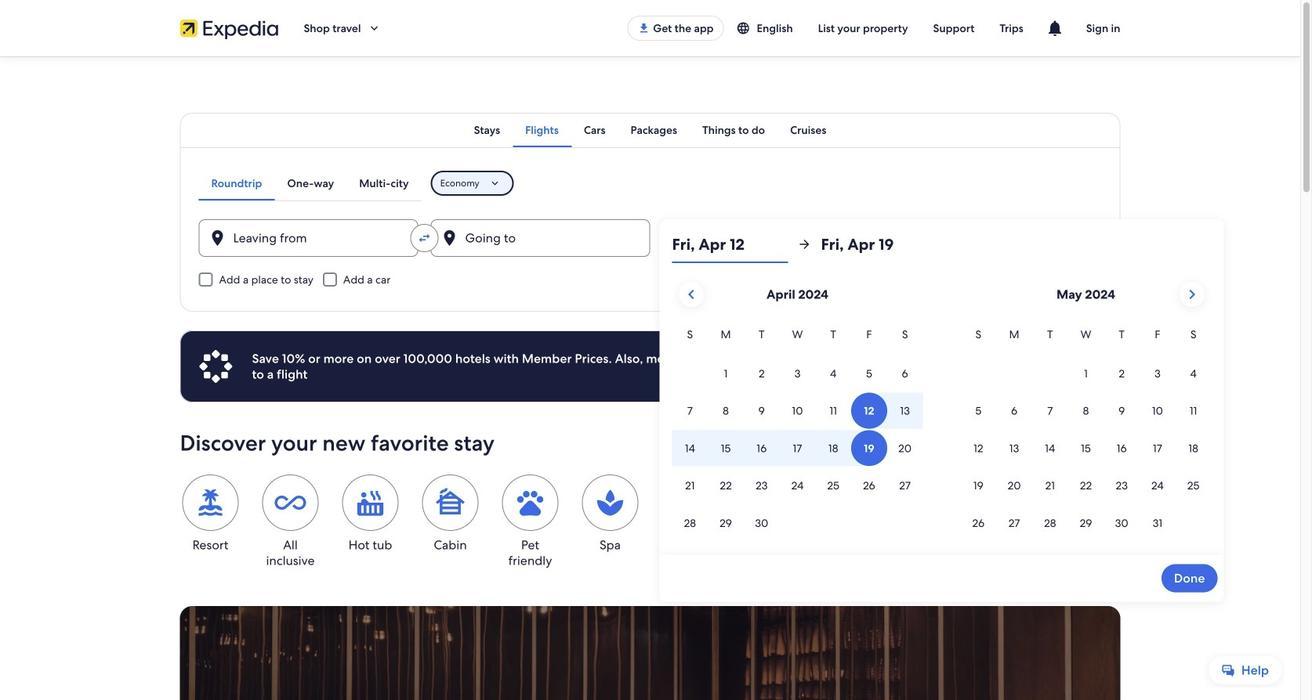 Task type: locate. For each thing, give the bounding box(es) containing it.
main content
[[0, 56, 1301, 701]]

april 2024 element
[[672, 326, 923, 543]]

may 2024 element
[[961, 326, 1212, 543]]

application
[[672, 276, 1212, 543]]

tab list
[[180, 113, 1121, 147], [199, 166, 421, 201]]

0 vertical spatial tab list
[[180, 113, 1121, 147]]

previous month image
[[682, 285, 701, 304]]



Task type: vqa. For each thing, say whether or not it's contained in the screenshot.
the bottom 'tab list'
yes



Task type: describe. For each thing, give the bounding box(es) containing it.
small image
[[737, 21, 757, 35]]

download the app button image
[[638, 22, 650, 34]]

communication center icon image
[[1046, 19, 1064, 38]]

expedia logo image
[[180, 17, 279, 39]]

directional image
[[798, 238, 812, 252]]

trailing image
[[367, 21, 381, 35]]

swap origin and destination values image
[[417, 231, 432, 245]]

next month image
[[1183, 285, 1202, 304]]

1 vertical spatial tab list
[[199, 166, 421, 201]]



